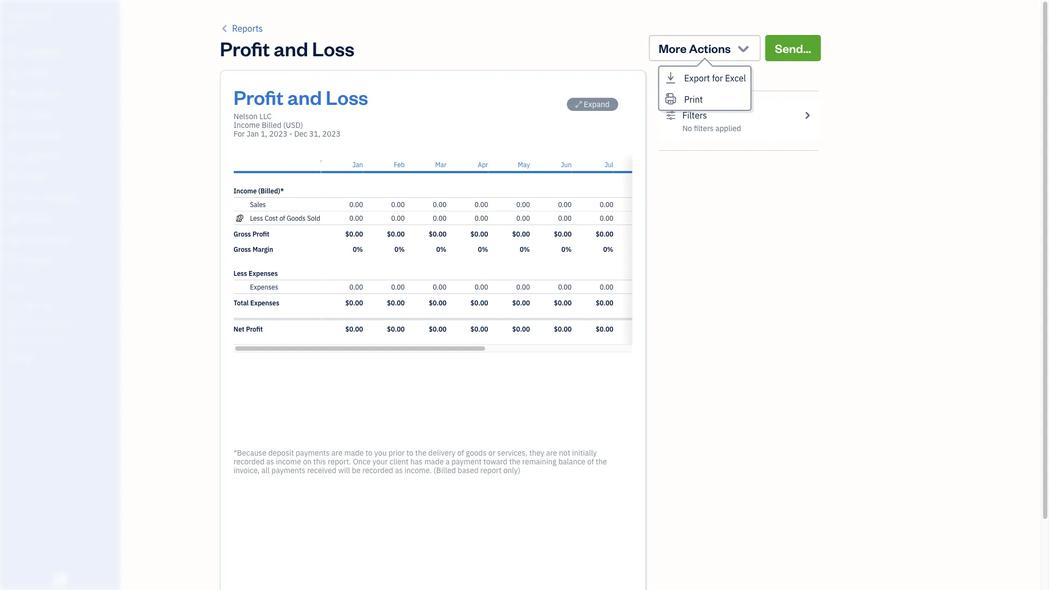 Task type: vqa. For each thing, say whether or not it's contained in the screenshot.


Task type: describe. For each thing, give the bounding box(es) containing it.
1 vertical spatial payments
[[271, 465, 305, 475]]

once
[[353, 457, 371, 467]]

nelson inside nelson llc owner
[[9, 10, 37, 21]]

income
[[276, 457, 301, 467]]

gross for gross margin
[[234, 245, 251, 254]]

settings
[[659, 70, 704, 85]]

*because deposit payments are made to you prior to the delivery of goods or services, they are not initially recorded as income on this report. once your client has made a payment toward the remaining balance of the invoice, all payments received will be recorded as income. (billed based report only)
[[234, 448, 607, 475]]

they
[[529, 448, 544, 458]]

invoice image
[[7, 110, 20, 121]]

total
[[234, 298, 249, 307]]

-
[[289, 129, 292, 139]]

send…
[[775, 40, 811, 56]]

export for excel button
[[659, 67, 751, 88]]

not
[[559, 448, 570, 458]]

income.
[[405, 465, 432, 475]]

(billed
[[434, 465, 456, 475]]

profit up margin
[[253, 230, 269, 238]]

received
[[307, 465, 336, 475]]

feb
[[394, 160, 405, 169]]

has
[[410, 457, 423, 467]]

1 to from the left
[[366, 448, 373, 458]]

more actions
[[659, 40, 731, 56]]

jul
[[604, 160, 613, 169]]

income inside profit and loss nelson llc income billed (usd) for jan 1, 2023 - dec 31, 2023
[[234, 120, 260, 130]]

delivery
[[428, 448, 456, 458]]

mar
[[435, 160, 446, 169]]

for
[[712, 72, 723, 84]]

less expenses
[[234, 269, 278, 278]]

*because
[[234, 448, 266, 458]]

team members image
[[8, 301, 117, 309]]

(billed)*
[[258, 186, 284, 195]]

total expenses
[[234, 298, 279, 307]]

profit and loss
[[220, 35, 355, 61]]

based
[[458, 465, 479, 475]]

profit right net
[[246, 325, 263, 333]]

1 vertical spatial expenses
[[250, 283, 278, 291]]

gross margin
[[234, 245, 273, 254]]

print button
[[659, 88, 751, 110]]

expenses for less expenses
[[249, 269, 278, 278]]

profit down reports
[[220, 35, 270, 61]]

billed
[[262, 120, 281, 130]]

gross profit
[[234, 230, 269, 238]]

settings image
[[666, 109, 676, 122]]

for
[[234, 129, 245, 139]]

report image
[[7, 255, 20, 266]]

send… button
[[765, 35, 821, 61]]

this
[[313, 457, 326, 467]]

1 horizontal spatial of
[[457, 448, 464, 458]]

more actions button
[[649, 35, 761, 61]]

initially
[[572, 448, 597, 458]]

client image
[[7, 68, 20, 79]]

on
[[303, 457, 312, 467]]

sales
[[250, 200, 266, 209]]

all
[[261, 465, 270, 475]]

expand image
[[576, 100, 582, 109]]

0 horizontal spatial recorded
[[234, 457, 265, 467]]

goods
[[466, 448, 487, 458]]

llc inside profit and loss nelson llc income billed (usd) for jan 1, 2023 - dec 31, 2023
[[259, 111, 272, 121]]

nelson llc owner
[[9, 10, 53, 31]]

no
[[683, 123, 692, 133]]

2 are from the left
[[546, 448, 557, 458]]

expand button
[[567, 98, 618, 111]]

owner
[[9, 22, 29, 31]]

2 horizontal spatial of
[[587, 457, 594, 467]]

timer image
[[7, 193, 20, 204]]

payment image
[[7, 131, 20, 142]]

be
[[352, 465, 361, 475]]

estimate image
[[7, 89, 20, 100]]

settings image
[[8, 353, 117, 362]]

2 horizontal spatial the
[[596, 457, 607, 467]]

category image
[[234, 200, 246, 209]]

2 income from the top
[[234, 186, 257, 195]]

reports button
[[220, 22, 263, 35]]

balance
[[559, 457, 586, 467]]

1 horizontal spatial as
[[395, 465, 403, 475]]

gross for gross profit
[[234, 230, 251, 238]]

2 2023 from the left
[[322, 129, 341, 139]]



Task type: locate. For each thing, give the bounding box(es) containing it.
dec
[[294, 129, 307, 139]]

chevronright image
[[802, 109, 812, 122]]

1 vertical spatial jan
[[352, 160, 363, 169]]

less for less cost of goods sold
[[250, 214, 263, 222]]

5 0% from the left
[[520, 245, 530, 254]]

client
[[390, 457, 409, 467]]

expenses right total
[[250, 298, 279, 307]]

you
[[374, 448, 387, 458]]

0 vertical spatial loss
[[312, 35, 355, 61]]

4 0% from the left
[[478, 245, 488, 254]]

print
[[684, 94, 703, 105]]

jan left 1,
[[247, 129, 259, 139]]

as left income on the bottom of page
[[266, 457, 274, 467]]

apps image
[[8, 283, 117, 292]]

recorded
[[234, 457, 265, 467], [362, 465, 393, 475]]

0 horizontal spatial made
[[344, 448, 364, 458]]

remaining
[[522, 457, 557, 467]]

report
[[480, 465, 502, 475]]

net profit
[[234, 325, 263, 333]]

1 horizontal spatial recorded
[[362, 465, 393, 475]]

1 vertical spatial nelson
[[234, 111, 258, 121]]

0 horizontal spatial jan
[[247, 129, 259, 139]]

1 vertical spatial loss
[[326, 84, 368, 110]]

as down prior
[[395, 465, 403, 475]]

2023
[[269, 129, 288, 139], [322, 129, 341, 139]]

1 horizontal spatial the
[[509, 457, 521, 467]]

chevrondown image
[[736, 40, 751, 56]]

filters
[[694, 123, 714, 133]]

to right prior
[[407, 448, 414, 458]]

0 vertical spatial expenses
[[249, 269, 278, 278]]

2 0% from the left
[[394, 245, 405, 254]]

0 horizontal spatial are
[[332, 448, 343, 458]]

your
[[373, 457, 388, 467]]

1,
[[261, 129, 267, 139]]

cost
[[265, 214, 278, 222]]

profit and loss nelson llc income billed (usd) for jan 1, 2023 - dec 31, 2023
[[234, 84, 368, 139]]

1 horizontal spatial nelson
[[234, 111, 258, 121]]

1 horizontal spatial are
[[546, 448, 557, 458]]

1 horizontal spatial 2023
[[322, 129, 341, 139]]

1 horizontal spatial to
[[407, 448, 414, 458]]

gross up the gross margin
[[234, 230, 251, 238]]

0%
[[353, 245, 363, 254], [394, 245, 405, 254], [436, 245, 446, 254], [478, 245, 488, 254], [520, 245, 530, 254], [561, 245, 572, 254], [603, 245, 613, 254], [645, 245, 655, 254]]

less
[[250, 214, 263, 222], [234, 269, 247, 278]]

invoice,
[[234, 465, 260, 475]]

llc
[[39, 10, 53, 21], [259, 111, 272, 121]]

expense image
[[7, 151, 20, 162]]

items and services image
[[8, 318, 117, 327]]

and inside profit and loss nelson llc income billed (usd) for jan 1, 2023 - dec 31, 2023
[[288, 84, 322, 110]]

payments
[[296, 448, 330, 458], [271, 465, 305, 475]]

loss for profit and loss nelson llc income billed (usd) for jan 1, 2023 - dec 31, 2023
[[326, 84, 368, 110]]

3 0% from the left
[[436, 245, 446, 254]]

are left not
[[546, 448, 557, 458]]

nelson up owner
[[9, 10, 37, 21]]

recorded down you
[[362, 465, 393, 475]]

0 horizontal spatial nelson
[[9, 10, 37, 21]]

made
[[344, 448, 364, 458], [424, 457, 444, 467]]

0 horizontal spatial as
[[266, 457, 274, 467]]

and up (usd)
[[288, 84, 322, 110]]

jan
[[247, 129, 259, 139], [352, 160, 363, 169]]

money image
[[7, 214, 20, 225]]

reports
[[232, 23, 263, 34]]

income up category image
[[234, 186, 257, 195]]

7 0% from the left
[[603, 245, 613, 254]]

apr
[[478, 160, 488, 169]]

expenses for total expenses
[[250, 298, 279, 307]]

2 to from the left
[[407, 448, 414, 458]]

1 horizontal spatial less
[[250, 214, 263, 222]]

and for profit and loss
[[274, 35, 308, 61]]

made left a
[[424, 457, 444, 467]]

profit up billed
[[234, 84, 284, 110]]

the right balance
[[596, 457, 607, 467]]

less cost of goods sold
[[250, 214, 320, 222]]

31,
[[309, 129, 321, 139]]

a
[[446, 457, 450, 467]]

and right reports "button"
[[274, 35, 308, 61]]

0 vertical spatial income
[[234, 120, 260, 130]]

income left 1,
[[234, 120, 260, 130]]

payments up received
[[296, 448, 330, 458]]

bank connections image
[[8, 336, 117, 344]]

0 vertical spatial less
[[250, 214, 263, 222]]

(usd)
[[283, 120, 303, 130]]

expenses down margin
[[249, 269, 278, 278]]

profit inside profit and loss nelson llc income billed (usd) for jan 1, 2023 - dec 31, 2023
[[234, 84, 284, 110]]

chart image
[[7, 234, 20, 245]]

are up will
[[332, 448, 343, 458]]

2 vertical spatial expenses
[[250, 298, 279, 307]]

payments down deposit
[[271, 465, 305, 475]]

0 vertical spatial llc
[[39, 10, 53, 21]]

deposit
[[268, 448, 294, 458]]

toward
[[484, 457, 508, 467]]

less for less expenses
[[234, 269, 247, 278]]

applied
[[716, 123, 741, 133]]

0 horizontal spatial less
[[234, 269, 247, 278]]

2 gross from the top
[[234, 245, 251, 254]]

filters
[[683, 110, 707, 121]]

2023 right the 31,
[[322, 129, 341, 139]]

expenses
[[249, 269, 278, 278], [250, 283, 278, 291], [250, 298, 279, 307]]

1 horizontal spatial jan
[[352, 160, 363, 169]]

1 horizontal spatial made
[[424, 457, 444, 467]]

more
[[659, 40, 687, 56]]

loss
[[312, 35, 355, 61], [326, 84, 368, 110]]

8 0% from the left
[[645, 245, 655, 254]]

jan left feb
[[352, 160, 363, 169]]

export
[[684, 72, 710, 84]]

0 horizontal spatial 2023
[[269, 129, 288, 139]]

jun
[[561, 160, 572, 169]]

actions
[[689, 40, 731, 56]]

margin
[[253, 245, 273, 254]]

1 vertical spatial less
[[234, 269, 247, 278]]

less up category icon at the top
[[234, 269, 247, 278]]

of right balance
[[587, 457, 594, 467]]

6 0% from the left
[[561, 245, 572, 254]]

1 vertical spatial and
[[288, 84, 322, 110]]

as
[[266, 457, 274, 467], [395, 465, 403, 475]]

less down 'sales'
[[250, 214, 263, 222]]

to
[[366, 448, 373, 458], [407, 448, 414, 458]]

jan inside profit and loss nelson llc income billed (usd) for jan 1, 2023 - dec 31, 2023
[[247, 129, 259, 139]]

category image
[[234, 283, 246, 291]]

the
[[415, 448, 427, 458], [509, 457, 521, 467], [596, 457, 607, 467]]

and
[[274, 35, 308, 61], [288, 84, 322, 110]]

nelson up for
[[234, 111, 258, 121]]

and for profit and loss nelson llc income billed (usd) for jan 1, 2023 - dec 31, 2023
[[288, 84, 322, 110]]

goods
[[287, 214, 306, 222]]

loss inside profit and loss nelson llc income billed (usd) for jan 1, 2023 - dec 31, 2023
[[326, 84, 368, 110]]

sold
[[307, 214, 320, 222]]

1 are from the left
[[332, 448, 343, 458]]

excel
[[725, 72, 746, 84]]

prior
[[389, 448, 405, 458]]

payment
[[452, 457, 482, 467]]

nelson inside profit and loss nelson llc income billed (usd) for jan 1, 2023 - dec 31, 2023
[[234, 111, 258, 121]]

the right toward
[[509, 457, 521, 467]]

report.
[[328, 457, 351, 467]]

income
[[234, 120, 260, 130], [234, 186, 257, 195]]

1 income from the top
[[234, 120, 260, 130]]

only)
[[503, 465, 520, 475]]

dashboard image
[[7, 48, 20, 58]]

profit
[[220, 35, 270, 61], [234, 84, 284, 110], [253, 230, 269, 238], [246, 325, 263, 333]]

1 gross from the top
[[234, 230, 251, 238]]

no filters applied
[[683, 123, 741, 133]]

0 horizontal spatial llc
[[39, 10, 53, 21]]

or
[[489, 448, 496, 458]]

nelson
[[9, 10, 37, 21], [234, 111, 258, 121]]

recorded left deposit
[[234, 457, 265, 467]]

of left goods in the bottom left of the page
[[457, 448, 464, 458]]

to left you
[[366, 448, 373, 458]]

llc inside nelson llc owner
[[39, 10, 53, 21]]

0 horizontal spatial to
[[366, 448, 373, 458]]

made up be
[[344, 448, 364, 458]]

1 2023 from the left
[[269, 129, 288, 139]]

income (billed)*
[[234, 186, 284, 195]]

freshbooks image
[[51, 573, 69, 586]]

0 vertical spatial jan
[[247, 129, 259, 139]]

of right cost at the top of page
[[279, 214, 285, 222]]

1 vertical spatial llc
[[259, 111, 272, 121]]

0 horizontal spatial the
[[415, 448, 427, 458]]

project image
[[7, 172, 20, 183]]

0 vertical spatial and
[[274, 35, 308, 61]]

1 vertical spatial gross
[[234, 245, 251, 254]]

0 vertical spatial nelson
[[9, 10, 37, 21]]

0 vertical spatial payments
[[296, 448, 330, 458]]

1 0% from the left
[[353, 245, 363, 254]]

chevronleft image
[[220, 22, 230, 35]]

may
[[518, 160, 530, 169]]

1 vertical spatial income
[[234, 186, 257, 195]]

main element
[[0, 0, 148, 590]]

will
[[338, 465, 350, 475]]

expenses down 'less expenses'
[[250, 283, 278, 291]]

0 horizontal spatial of
[[279, 214, 285, 222]]

2023 left -
[[269, 129, 288, 139]]

loss for profit and loss
[[312, 35, 355, 61]]

1 horizontal spatial llc
[[259, 111, 272, 121]]

services,
[[497, 448, 528, 458]]

expand
[[584, 99, 610, 109]]

net
[[234, 325, 244, 333]]

gross
[[234, 230, 251, 238], [234, 245, 251, 254]]

aug
[[644, 160, 655, 169]]

export for excel
[[684, 72, 746, 84]]

$0.00
[[345, 230, 363, 238], [387, 230, 405, 238], [429, 230, 446, 238], [470, 230, 488, 238], [512, 230, 530, 238], [554, 230, 572, 238], [596, 230, 613, 238], [637, 230, 655, 238], [345, 298, 363, 307], [387, 298, 405, 307], [429, 298, 446, 307], [470, 298, 488, 307], [512, 298, 530, 307], [554, 298, 572, 307], [596, 298, 613, 307], [637, 298, 655, 307], [345, 325, 363, 333], [387, 325, 405, 333], [429, 325, 446, 333], [470, 325, 488, 333], [512, 325, 530, 333], [554, 325, 572, 333], [596, 325, 613, 333], [637, 325, 655, 333]]

gross down gross profit
[[234, 245, 251, 254]]

the up income.
[[415, 448, 427, 458]]

0 vertical spatial gross
[[234, 230, 251, 238]]



